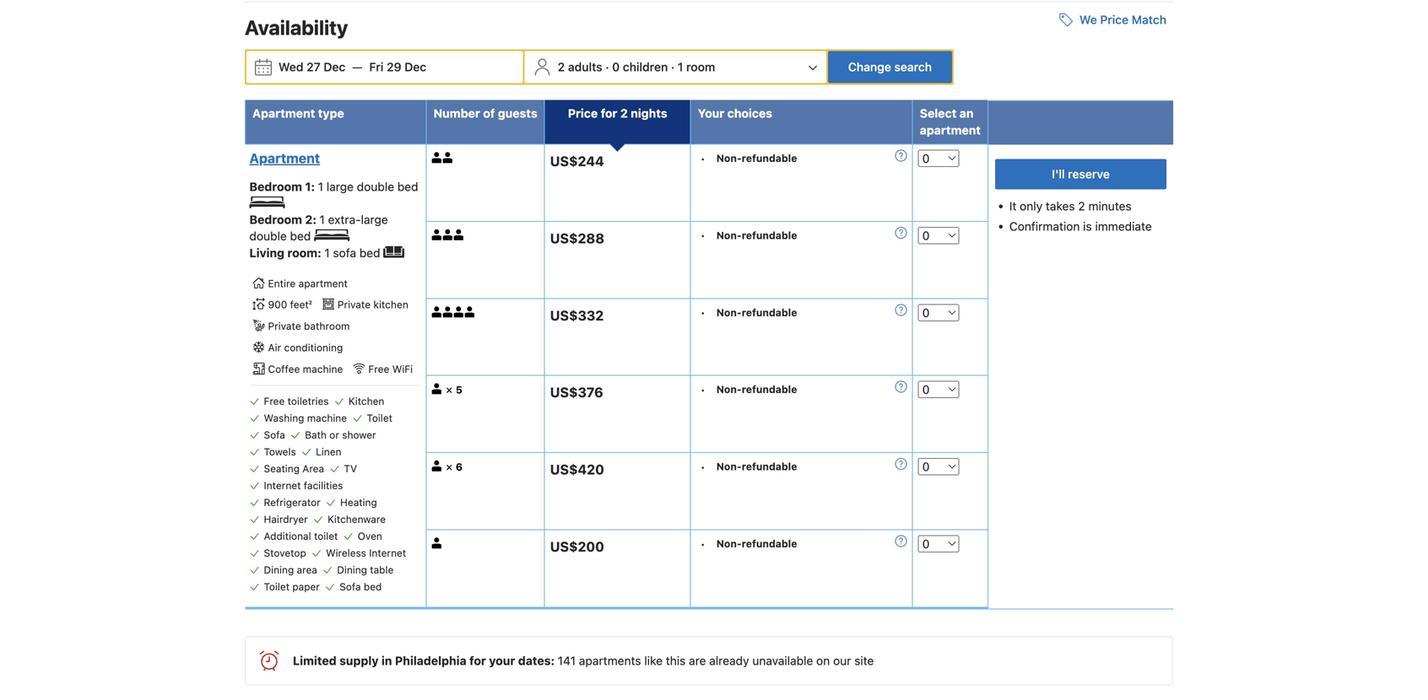 Task type: locate. For each thing, give the bounding box(es) containing it.
0 vertical spatial sofa
[[264, 429, 285, 441]]

4 • from the top
[[700, 384, 705, 396]]

select an apartment
[[920, 106, 981, 137]]

1 horizontal spatial large
[[361, 213, 388, 227]]

conditioning
[[284, 342, 343, 354]]

5 refundable from the top
[[742, 461, 797, 473]]

bed
[[397, 180, 418, 194], [290, 229, 311, 243], [359, 246, 380, 260], [364, 581, 382, 593]]

3 non-refundable from the top
[[716, 307, 797, 318]]

sofa down dining table
[[339, 581, 361, 593]]

non-refundable
[[716, 152, 797, 164], [716, 229, 797, 241], [716, 307, 797, 318], [716, 384, 797, 396], [716, 461, 797, 473], [716, 538, 797, 550]]

1 vertical spatial private
[[268, 320, 301, 332]]

4 refundable from the top
[[742, 384, 797, 396]]

6 non- from the top
[[716, 538, 742, 550]]

0 horizontal spatial internet
[[264, 480, 301, 491]]

0 horizontal spatial price
[[568, 106, 598, 120]]

2 up "is"
[[1078, 199, 1085, 213]]

free left wifi
[[368, 363, 389, 375]]

internet
[[264, 480, 301, 491], [369, 547, 406, 559]]

1 left sofa
[[324, 246, 330, 260]]

apartment
[[252, 106, 315, 120], [249, 150, 320, 166]]

more details on meals and payment options image for us$420
[[895, 458, 907, 470]]

heating
[[340, 497, 377, 508]]

machine up "or"
[[307, 412, 347, 424]]

6 non-refundable from the top
[[716, 538, 797, 550]]

3 refundable from the top
[[742, 307, 797, 318]]

1 vertical spatial toilet
[[264, 581, 290, 593]]

1 horizontal spatial for
[[601, 106, 617, 120]]

0 horizontal spatial dining
[[264, 564, 294, 576]]

bed up room:
[[290, 229, 311, 243]]

double up extra-
[[357, 180, 394, 194]]

1 dining from the left
[[264, 564, 294, 576]]

0 vertical spatial 2
[[558, 60, 565, 74]]

1 dec from the left
[[324, 60, 345, 74]]

tv
[[344, 463, 357, 475]]

seating area
[[264, 463, 324, 475]]

1 vertical spatial sofa
[[339, 581, 361, 593]]

occupancy image
[[443, 152, 454, 163], [443, 229, 454, 240], [454, 229, 465, 240], [432, 307, 443, 318], [443, 307, 454, 318], [465, 307, 476, 318], [432, 384, 443, 395], [432, 538, 443, 549]]

× for us$420
[[446, 461, 453, 473]]

philadelphia
[[395, 654, 466, 668]]

1 for 1 extra-large double bed
[[319, 213, 325, 227]]

2 left adults
[[558, 60, 565, 74]]

machine down conditioning
[[303, 363, 343, 375]]

apartment up bedroom 1:
[[249, 150, 320, 166]]

takes
[[1046, 199, 1075, 213]]

private
[[338, 299, 371, 311], [268, 320, 301, 332]]

apartment for apartment
[[249, 150, 320, 166]]

2 dining from the left
[[337, 564, 367, 576]]

confirmation
[[1009, 219, 1080, 233]]

0 horizontal spatial private
[[268, 320, 301, 332]]

your
[[489, 654, 515, 668]]

1 horizontal spatial toilet
[[367, 412, 392, 424]]

0 vertical spatial for
[[601, 106, 617, 120]]

1 vertical spatial apartment
[[298, 278, 348, 289]]

2 left nights
[[620, 106, 628, 120]]

more details on meals and payment options image
[[895, 150, 907, 162], [895, 227, 907, 239], [895, 304, 907, 316], [895, 536, 907, 547]]

1
[[678, 60, 683, 74], [318, 180, 323, 194], [319, 213, 325, 227], [324, 246, 330, 260]]

free
[[368, 363, 389, 375], [264, 395, 285, 407]]

price down adults
[[568, 106, 598, 120]]

1 vertical spatial 2
[[620, 106, 628, 120]]

5 non-refundable from the top
[[716, 461, 797, 473]]

like
[[644, 654, 663, 668]]

2 more details on meals and payment options image from the top
[[895, 227, 907, 239]]

dining down stovetop
[[264, 564, 294, 576]]

your choices
[[698, 106, 772, 120]]

1 vertical spatial more details on meals and payment options image
[[895, 458, 907, 470]]

5 • from the top
[[700, 461, 705, 473]]

coffee
[[268, 363, 300, 375]]

seating
[[264, 463, 300, 475]]

· left 0
[[605, 60, 609, 74]]

search
[[894, 60, 932, 74]]

more details on meals and payment options image
[[895, 381, 907, 393], [895, 458, 907, 470]]

dec
[[324, 60, 345, 74], [404, 60, 426, 74]]

· right "children"
[[671, 60, 675, 74]]

free for free wifi
[[368, 363, 389, 375]]

sofa
[[333, 246, 356, 260]]

private down 900 feet²
[[268, 320, 301, 332]]

large down "apartment" "link" on the left
[[326, 180, 354, 194]]

1 vertical spatial free
[[264, 395, 285, 407]]

2 × from the top
[[446, 461, 453, 473]]

price for 2 nights
[[568, 106, 667, 120]]

us$420
[[550, 462, 604, 478]]

1 vertical spatial for
[[469, 654, 486, 668]]

change
[[848, 60, 891, 74]]

additional toilet
[[264, 530, 338, 542]]

1 down "apartment" "link" on the left
[[318, 180, 323, 194]]

0 vertical spatial apartment
[[252, 106, 315, 120]]

0 horizontal spatial dec
[[324, 60, 345, 74]]

1 • from the top
[[700, 153, 705, 164]]

1 vertical spatial apartment
[[249, 150, 320, 166]]

occupancy image
[[432, 152, 443, 163], [432, 229, 443, 240], [454, 307, 465, 318], [432, 461, 443, 472]]

price right the we
[[1100, 13, 1129, 27]]

more details on meals and payment options image for us$200
[[895, 536, 907, 547]]

1 horizontal spatial internet
[[369, 547, 406, 559]]

0 vertical spatial large
[[326, 180, 354, 194]]

4 more details on meals and payment options image from the top
[[895, 536, 907, 547]]

toilet paper
[[264, 581, 320, 593]]

2 horizontal spatial 2
[[1078, 199, 1085, 213]]

area
[[297, 564, 317, 576]]

large inside 1 extra-large double bed
[[361, 213, 388, 227]]

0 vertical spatial toilet
[[367, 412, 392, 424]]

toilet down dining area
[[264, 581, 290, 593]]

wed
[[279, 60, 303, 74]]

× left 6
[[446, 461, 453, 473]]

private for private bathroom
[[268, 320, 301, 332]]

2 inside dropdown button
[[558, 60, 565, 74]]

an
[[959, 106, 974, 120]]

apartment up feet²
[[298, 278, 348, 289]]

we price match button
[[1052, 5, 1173, 35]]

1 large double bed
[[318, 180, 418, 194]]

oven
[[358, 530, 382, 542]]

more details on meals and payment options image for us$376
[[895, 381, 907, 393]]

1 non-refundable from the top
[[716, 152, 797, 164]]

wireless
[[326, 547, 366, 559]]

bath
[[305, 429, 327, 441]]

dining for dining table
[[337, 564, 367, 576]]

• for us$200
[[700, 538, 705, 550]]

1 inside dropdown button
[[678, 60, 683, 74]]

additional
[[264, 530, 311, 542]]

2 vertical spatial 2
[[1078, 199, 1085, 213]]

apartment for apartment type
[[252, 106, 315, 120]]

kitchenware
[[328, 513, 386, 525]]

for left nights
[[601, 106, 617, 120]]

for
[[601, 106, 617, 120], [469, 654, 486, 668]]

× 6
[[446, 461, 463, 473]]

3 more details on meals and payment options image from the top
[[895, 304, 907, 316]]

internet up 'table'
[[369, 547, 406, 559]]

sofa
[[264, 429, 285, 441], [339, 581, 361, 593]]

0 vertical spatial ×
[[446, 383, 453, 396]]

more details on meals and payment options image for us$332
[[895, 304, 907, 316]]

private up bathroom
[[338, 299, 371, 311]]

us$332
[[550, 308, 604, 324]]

us$200
[[550, 539, 604, 555]]

dining down 'wireless'
[[337, 564, 367, 576]]

0 horizontal spatial toilet
[[264, 581, 290, 593]]

free up washing
[[264, 395, 285, 407]]

0 vertical spatial private
[[338, 299, 371, 311]]

immediate
[[1095, 219, 1152, 233]]

6 refundable from the top
[[742, 538, 797, 550]]

apartment inside "link"
[[249, 150, 320, 166]]

3 • from the top
[[700, 307, 705, 319]]

0 horizontal spatial ·
[[605, 60, 609, 74]]

apartment down wed
[[252, 106, 315, 120]]

non-refundable for us$420
[[716, 461, 797, 473]]

towels
[[264, 446, 296, 458]]

× for us$376
[[446, 383, 453, 396]]

internet down seating
[[264, 480, 301, 491]]

non- for us$420
[[716, 461, 742, 473]]

0 horizontal spatial for
[[469, 654, 486, 668]]

1 horizontal spatial ·
[[671, 60, 675, 74]]

this
[[666, 654, 686, 668]]

bed left couch image
[[359, 246, 380, 260]]

for left "your"
[[469, 654, 486, 668]]

refrigerator
[[264, 497, 320, 508]]

1 vertical spatial machine
[[307, 412, 347, 424]]

price
[[1100, 13, 1129, 27], [568, 106, 598, 120]]

air conditioning
[[268, 342, 343, 354]]

apartment down select
[[920, 123, 981, 137]]

change search button
[[828, 51, 952, 83]]

toilet down kitchen
[[367, 412, 392, 424]]

sofa up towels
[[264, 429, 285, 441]]

1 horizontal spatial free
[[368, 363, 389, 375]]

0 vertical spatial more details on meals and payment options image
[[895, 381, 907, 393]]

× left 5 on the left bottom of page
[[446, 383, 453, 396]]

0 horizontal spatial free
[[264, 395, 285, 407]]

bedroom 2:
[[249, 213, 319, 227]]

dec right 29
[[404, 60, 426, 74]]

1 more details on meals and payment options image from the top
[[895, 381, 907, 393]]

141
[[558, 654, 576, 668]]

1 vertical spatial ×
[[446, 461, 453, 473]]

choices
[[727, 106, 772, 120]]

0 horizontal spatial double
[[249, 229, 287, 243]]

0 vertical spatial free
[[368, 363, 389, 375]]

private kitchen
[[338, 299, 408, 311]]

2 non-refundable from the top
[[716, 229, 797, 241]]

6 • from the top
[[700, 538, 705, 550]]

1 left extra-
[[319, 213, 325, 227]]

0 vertical spatial machine
[[303, 363, 343, 375]]

1 horizontal spatial dec
[[404, 60, 426, 74]]

refundable for us$288
[[742, 229, 797, 241]]

0 vertical spatial apartment
[[920, 123, 981, 137]]

dining area
[[264, 564, 317, 576]]

machine for washing machine
[[307, 412, 347, 424]]

0 horizontal spatial sofa
[[264, 429, 285, 441]]

toilet for toilet paper
[[264, 581, 290, 593]]

0 horizontal spatial apartment
[[298, 278, 348, 289]]

nights
[[631, 106, 667, 120]]

1 vertical spatial large
[[361, 213, 388, 227]]

1 horizontal spatial private
[[338, 299, 371, 311]]

limited
[[293, 654, 336, 668]]

1 inside 1 extra-large double bed
[[319, 213, 325, 227]]

1 extra-large double bed
[[249, 213, 388, 243]]

4 non-refundable from the top
[[716, 384, 797, 396]]

0 horizontal spatial 2
[[558, 60, 565, 74]]

1 vertical spatial double
[[249, 229, 287, 243]]

we
[[1079, 13, 1097, 27]]

2 • from the top
[[700, 230, 705, 242]]

4 non- from the top
[[716, 384, 742, 396]]

double up living
[[249, 229, 287, 243]]

guests
[[498, 106, 537, 120]]

room:
[[287, 246, 321, 260]]

1 left 'room'
[[678, 60, 683, 74]]

1 horizontal spatial price
[[1100, 13, 1129, 27]]

0 vertical spatial price
[[1100, 13, 1129, 27]]

1 horizontal spatial apartment
[[920, 123, 981, 137]]

3 non- from the top
[[716, 307, 742, 318]]

1 horizontal spatial dining
[[337, 564, 367, 576]]

1 vertical spatial internet
[[369, 547, 406, 559]]

us$376
[[550, 385, 603, 401]]

2 refundable from the top
[[742, 229, 797, 241]]

type
[[318, 106, 344, 120]]

apartment link
[[249, 150, 417, 167]]

dec right 27
[[324, 60, 345, 74]]

1 more details on meals and payment options image from the top
[[895, 150, 907, 162]]

limited supply in philadelphia for your dates: 141 apartments like this are already unavailable on our site
[[293, 654, 874, 668]]

2 adults · 0 children · 1 room
[[558, 60, 715, 74]]

refundable for us$376
[[742, 384, 797, 396]]

1 horizontal spatial sofa
[[339, 581, 361, 593]]

•
[[700, 153, 705, 164], [700, 230, 705, 242], [700, 307, 705, 319], [700, 384, 705, 396], [700, 461, 705, 473], [700, 538, 705, 550]]

large down the 1 large double bed
[[361, 213, 388, 227]]

number of guests
[[433, 106, 537, 120]]

2 non- from the top
[[716, 229, 742, 241]]

bath or shower
[[305, 429, 376, 441]]

5 non- from the top
[[716, 461, 742, 473]]

0 vertical spatial double
[[357, 180, 394, 194]]

machine for coffee machine
[[303, 363, 343, 375]]

apartment type
[[252, 106, 344, 120]]

×
[[446, 383, 453, 396], [446, 461, 453, 473]]

2 more details on meals and payment options image from the top
[[895, 458, 907, 470]]

1 × from the top
[[446, 383, 453, 396]]

sofa for sofa
[[264, 429, 285, 441]]



Task type: describe. For each thing, give the bounding box(es) containing it.
we price match
[[1079, 13, 1167, 27]]

i'll reserve button
[[995, 159, 1167, 189]]

or
[[329, 429, 339, 441]]

only
[[1020, 199, 1043, 213]]

1 sofa bed
[[324, 246, 384, 260]]

non- for us$332
[[716, 307, 742, 318]]

hairdryer
[[264, 513, 308, 525]]

sofa for sofa bed
[[339, 581, 361, 593]]

900
[[268, 299, 287, 311]]

bed up couch image
[[397, 180, 418, 194]]

1 for 1 large double bed
[[318, 180, 323, 194]]

kitchen
[[373, 299, 408, 311]]

fri
[[369, 60, 384, 74]]

children
[[623, 60, 668, 74]]

linen
[[316, 446, 341, 458]]

0
[[612, 60, 620, 74]]

already
[[709, 654, 749, 668]]

1 vertical spatial price
[[568, 106, 598, 120]]

non-refundable for us$332
[[716, 307, 797, 318]]

bedroom 1:
[[249, 180, 318, 194]]

29
[[387, 60, 401, 74]]

non- for us$288
[[716, 229, 742, 241]]

2 adults · 0 children · 1 room button
[[526, 51, 825, 83]]

living room:
[[249, 246, 324, 260]]

wifi
[[392, 363, 413, 375]]

toiletries
[[288, 395, 329, 407]]

non-refundable for us$376
[[716, 384, 797, 396]]

price inside dropdown button
[[1100, 13, 1129, 27]]

5
[[456, 384, 462, 396]]

site
[[854, 654, 874, 668]]

non- for us$200
[[716, 538, 742, 550]]

• for us$420
[[700, 461, 705, 473]]

stovetop
[[264, 547, 306, 559]]

entire
[[268, 278, 296, 289]]

bed down dining table
[[364, 581, 382, 593]]

table
[[370, 564, 394, 576]]

minutes
[[1088, 199, 1132, 213]]

× 5
[[446, 383, 462, 396]]

1 non- from the top
[[716, 152, 742, 164]]

non-refundable for us$200
[[716, 538, 797, 550]]

fri 29 dec button
[[362, 52, 433, 82]]

paper
[[292, 581, 320, 593]]

change search
[[848, 60, 932, 74]]

us$288
[[550, 230, 604, 247]]

select
[[920, 106, 957, 120]]

• for us$332
[[700, 307, 705, 319]]

• for us$376
[[700, 384, 705, 396]]

of
[[483, 106, 495, 120]]

facilities
[[304, 480, 343, 491]]

refundable for us$332
[[742, 307, 797, 318]]

private for private kitchen
[[338, 299, 371, 311]]

—
[[352, 60, 362, 74]]

wed 27 dec — fri 29 dec
[[279, 60, 426, 74]]

double inside 1 extra-large double bed
[[249, 229, 287, 243]]

900 feet²
[[268, 299, 312, 311]]

i'll reserve
[[1052, 167, 1110, 181]]

couch image
[[384, 246, 404, 258]]

refundable for us$200
[[742, 538, 797, 550]]

1 horizontal spatial 2
[[620, 106, 628, 120]]

is
[[1083, 219, 1092, 233]]

unavailable
[[752, 654, 813, 668]]

1 horizontal spatial double
[[357, 180, 394, 194]]

in
[[381, 654, 392, 668]]

number
[[433, 106, 480, 120]]

it only takes 2 minutes confirmation is immediate
[[1009, 199, 1152, 233]]

• for us$288
[[700, 230, 705, 242]]

non- for us$376
[[716, 384, 742, 396]]

on
[[816, 654, 830, 668]]

feet²
[[290, 299, 312, 311]]

more details on meals and payment options image for us$288
[[895, 227, 907, 239]]

0 vertical spatial internet
[[264, 480, 301, 491]]

bed inside 1 extra-large double bed
[[290, 229, 311, 243]]

washing
[[264, 412, 304, 424]]

2 inside the it only takes 2 minutes confirmation is immediate
[[1078, 199, 1085, 213]]

27
[[307, 60, 320, 74]]

wireless internet
[[326, 547, 406, 559]]

private bathroom
[[268, 320, 350, 332]]

our
[[833, 654, 851, 668]]

adults
[[568, 60, 602, 74]]

area
[[302, 463, 324, 475]]

dining table
[[337, 564, 394, 576]]

2 dec from the left
[[404, 60, 426, 74]]

us$244
[[550, 153, 604, 169]]

washing machine
[[264, 412, 347, 424]]

are
[[689, 654, 706, 668]]

apartments
[[579, 654, 641, 668]]

toilet for toilet
[[367, 412, 392, 424]]

dining for dining area
[[264, 564, 294, 576]]

coffee machine
[[268, 363, 343, 375]]

free for free toiletries
[[264, 395, 285, 407]]

1 · from the left
[[605, 60, 609, 74]]

it
[[1009, 199, 1017, 213]]

1 for 1 sofa bed
[[324, 246, 330, 260]]

kitchen
[[349, 395, 384, 407]]

refundable for us$420
[[742, 461, 797, 473]]

toilet
[[314, 530, 338, 542]]

6
[[456, 461, 463, 473]]

dates:
[[518, 654, 555, 668]]

extra-
[[328, 213, 361, 227]]

your
[[698, 106, 724, 120]]

bathroom
[[304, 320, 350, 332]]

2 · from the left
[[671, 60, 675, 74]]

sofa bed
[[339, 581, 382, 593]]

1 refundable from the top
[[742, 152, 797, 164]]

0 horizontal spatial large
[[326, 180, 354, 194]]

non-refundable for us$288
[[716, 229, 797, 241]]



Task type: vqa. For each thing, say whether or not it's contained in the screenshot.
the rightmost "·"
yes



